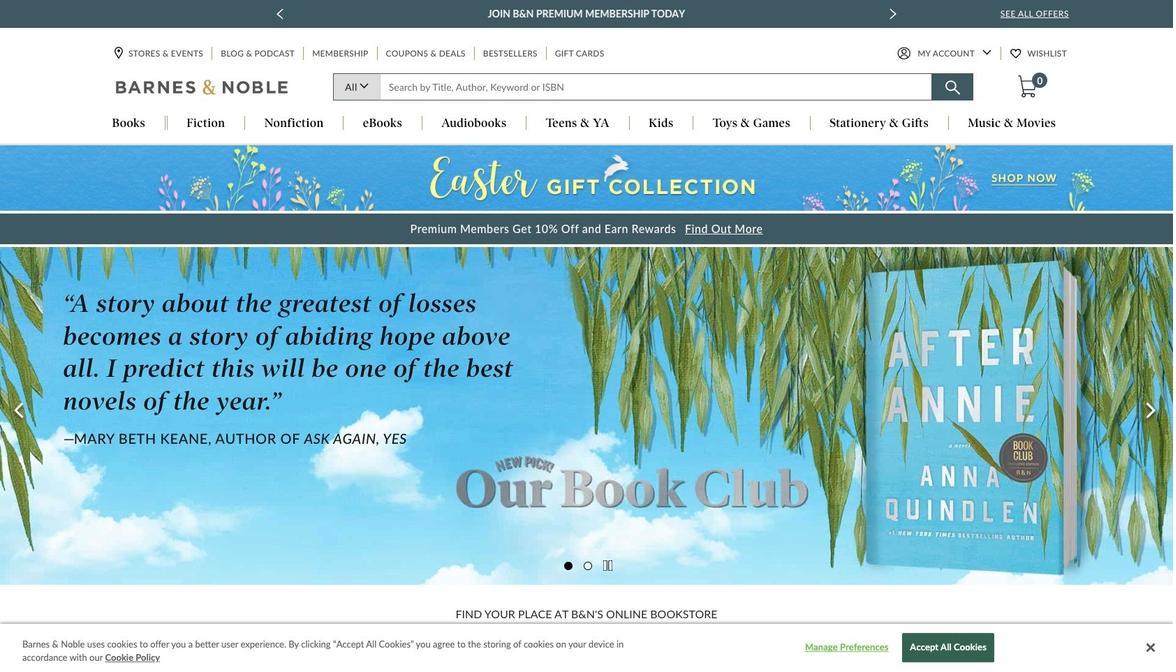 Task type: describe. For each thing, give the bounding box(es) containing it.
previous slide / item image
[[277, 8, 284, 20]]

next slide / item image
[[890, 8, 897, 20]]

book club pick: after annie image
[[0, 203, 1174, 629]]

user image
[[898, 47, 911, 60]]

logo image
[[116, 79, 289, 99]]

down arrow image
[[983, 50, 992, 56]]

easter gift collection - shop now image
[[0, 146, 1174, 211]]



Task type: locate. For each thing, give the bounding box(es) containing it.
Search by Title, Author, Keyword or ISBN text field
[[380, 74, 933, 101]]

privacy alert dialog
[[0, 624, 1174, 673]]

cart image
[[1019, 76, 1038, 98]]

search image
[[945, 81, 960, 95]]

None field
[[380, 74, 933, 101]]

main content
[[0, 145, 1174, 673]]



Task type: vqa. For each thing, say whether or not it's contained in the screenshot.
Search by Title, Author, Keyword or ISBN text field
yes



